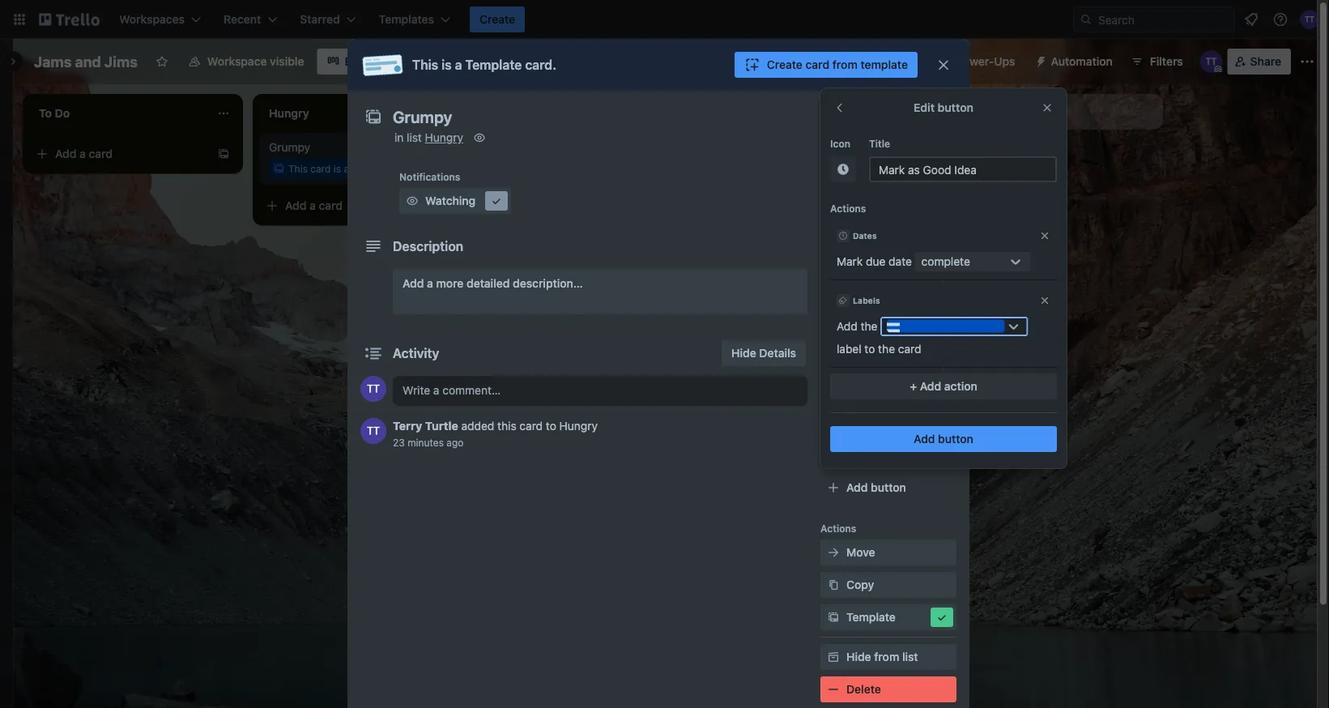 Task type: describe. For each thing, give the bounding box(es) containing it.
1 horizontal spatial power-
[[871, 415, 909, 428]]

sm image right watching
[[489, 193, 505, 209]]

to inside 'terry turtle added this card to hungry 23 minutes ago'
[[546, 419, 557, 433]]

this card is a template.
[[289, 163, 395, 174]]

0 horizontal spatial automation
[[821, 456, 876, 468]]

1 vertical spatial labels
[[853, 296, 881, 305]]

0 vertical spatial hungry
[[425, 131, 464, 144]]

list for add another list
[[1041, 105, 1057, 118]]

1 vertical spatial power-ups
[[821, 391, 874, 403]]

Search field
[[1093, 7, 1235, 32]]

1 vertical spatial add button
[[847, 481, 907, 494]]

hide for hide details
[[732, 346, 757, 360]]

add to template
[[821, 165, 897, 176]]

move link
[[821, 540, 957, 566]]

add power-ups link
[[821, 408, 957, 434]]

delete
[[847, 683, 882, 696]]

watching
[[425, 194, 476, 207]]

workspace
[[207, 55, 267, 68]]

0 vertical spatial create from template… image
[[908, 147, 921, 160]]

filters
[[1151, 55, 1184, 68]]

sm image for delete
[[826, 682, 842, 698]]

this for this card is a template.
[[289, 163, 308, 174]]

checklist link
[[821, 246, 957, 272]]

+ add action
[[910, 380, 978, 393]]

add the
[[837, 320, 878, 333]]

0 notifications image
[[1242, 10, 1262, 29]]

customize views image
[[394, 53, 411, 70]]

complete
[[922, 255, 971, 268]]

0 vertical spatial add button button
[[831, 426, 1058, 452]]

copy
[[847, 578, 875, 592]]

0 vertical spatial add button
[[914, 432, 974, 446]]

sm image for automation
[[1029, 49, 1052, 71]]

cover link
[[821, 311, 957, 337]]

Mark due date… text field
[[870, 156, 1058, 182]]

card.
[[525, 57, 557, 73]]

edit
[[914, 101, 935, 114]]

+
[[910, 380, 917, 393]]

jams and jims
[[34, 53, 138, 70]]

more
[[436, 277, 464, 290]]

sm image for hide from list
[[826, 649, 842, 665]]

dates
[[853, 231, 877, 240]]

close image for add
[[1040, 295, 1051, 306]]

1 horizontal spatial ups
[[909, 415, 931, 428]]

filters button
[[1126, 49, 1189, 75]]

jims
[[104, 53, 138, 70]]

add power-ups
[[847, 415, 931, 428]]

attachment
[[847, 285, 909, 298]]

checklist
[[847, 252, 897, 266]]

template inside button
[[847, 611, 896, 624]]

terry turtle added this card to hungry 23 minutes ago
[[393, 419, 598, 448]]

power-ups button
[[924, 49, 1026, 75]]

grumpy link
[[269, 139, 457, 156]]

sm image down the icon in the top right of the page
[[836, 161, 852, 177]]

hide details
[[732, 346, 797, 360]]

custom
[[847, 350, 888, 363]]

automation button
[[1029, 49, 1123, 75]]

jams
[[34, 53, 72, 70]]

share button
[[1228, 49, 1292, 75]]

details
[[760, 346, 797, 360]]

1 horizontal spatial from
[[875, 650, 900, 664]]

1 horizontal spatial is
[[442, 57, 452, 73]]

Board name text field
[[26, 49, 146, 75]]

move
[[847, 546, 876, 559]]

1 vertical spatial template
[[855, 165, 897, 176]]

23
[[393, 437, 405, 448]]

delete link
[[821, 677, 957, 703]]

custom fields button
[[821, 348, 957, 365]]

1 vertical spatial terry turtle (terryturtle) image
[[361, 376, 387, 402]]

star or unstar board image
[[156, 55, 168, 68]]

template inside button
[[861, 58, 908, 71]]

custom fields
[[847, 350, 923, 363]]

label
[[837, 342, 862, 356]]

open information menu image
[[1273, 11, 1289, 28]]

sm image right hungry 'link'
[[472, 130, 488, 146]]

2 vertical spatial terry turtle (terryturtle) image
[[361, 418, 387, 444]]

visible
[[270, 55, 304, 68]]

0 horizontal spatial the
[[861, 320, 878, 333]]

share
[[1251, 55, 1282, 68]]

1 vertical spatial button
[[939, 432, 974, 446]]

add a more detailed description… link
[[393, 269, 808, 314]]

add another list
[[972, 105, 1057, 118]]

1 vertical spatial list
[[407, 131, 422, 144]]

terry
[[393, 419, 423, 433]]

create card from template
[[767, 58, 908, 71]]

return to previous screen image
[[834, 101, 847, 114]]

another
[[997, 105, 1038, 118]]

add inside button
[[972, 105, 994, 118]]

description…
[[513, 277, 583, 290]]

mark due date
[[837, 255, 912, 268]]

icon
[[831, 138, 851, 149]]

edit button
[[914, 101, 974, 114]]

0 vertical spatial template
[[466, 57, 522, 73]]

template button
[[821, 605, 957, 630]]

switch to… image
[[11, 11, 28, 28]]

sm image for cover
[[826, 316, 842, 332]]

0 horizontal spatial ups
[[855, 391, 874, 403]]

ups inside button
[[995, 55, 1016, 68]]

power-ups inside button
[[957, 55, 1016, 68]]

card inside create card from template button
[[806, 58, 830, 71]]

turtle
[[425, 419, 459, 433]]

add a more detailed description…
[[403, 277, 583, 290]]

hide for hide from list
[[847, 650, 872, 664]]



Task type: locate. For each thing, give the bounding box(es) containing it.
sm image inside automation button
[[1029, 49, 1052, 71]]

ups up add another list
[[995, 55, 1016, 68]]

sm image for checklist
[[826, 251, 842, 267]]

this down grumpy
[[289, 163, 308, 174]]

1 horizontal spatial this
[[412, 57, 439, 73]]

sm image up close popover image
[[1029, 49, 1052, 71]]

0 vertical spatial template
[[861, 58, 908, 71]]

close image for mark due date
[[1040, 230, 1051, 242]]

0 vertical spatial ups
[[995, 55, 1016, 68]]

power-
[[957, 55, 995, 68], [821, 391, 855, 403], [871, 415, 909, 428]]

hungry down write a comment text box
[[560, 419, 598, 433]]

button down the action
[[939, 432, 974, 446]]

title
[[870, 138, 891, 149]]

add button button up the move link
[[821, 475, 957, 501]]

0 horizontal spatial list
[[407, 131, 422, 144]]

create from template… image down notifications
[[447, 199, 460, 212]]

ups up add power-ups
[[855, 391, 874, 403]]

2 horizontal spatial power-
[[957, 55, 995, 68]]

in
[[395, 131, 404, 144]]

0 horizontal spatial hide
[[732, 346, 757, 360]]

detailed
[[467, 277, 510, 290]]

1 vertical spatial hide
[[847, 650, 872, 664]]

close popover image
[[1041, 101, 1054, 114]]

add a card for create from template… image
[[55, 147, 113, 160]]

1 horizontal spatial hungry
[[560, 419, 598, 433]]

1 horizontal spatial power-ups
[[957, 55, 1016, 68]]

sm image
[[1029, 49, 1052, 71], [472, 130, 488, 146], [836, 161, 852, 177], [404, 193, 421, 209], [489, 193, 505, 209], [826, 219, 842, 235], [826, 251, 842, 267], [826, 316, 842, 332], [826, 577, 842, 593], [826, 649, 842, 665]]

create for create
[[480, 13, 516, 26]]

added
[[462, 419, 495, 433]]

2 vertical spatial power-
[[871, 415, 909, 428]]

create from template… image right title
[[908, 147, 921, 160]]

0 horizontal spatial power-
[[821, 391, 855, 403]]

sm image inside hide from list link
[[826, 649, 842, 665]]

date
[[889, 255, 912, 268]]

0 vertical spatial add a card
[[55, 147, 113, 160]]

1 horizontal spatial create from template… image
[[908, 147, 921, 160]]

sm image inside copy "link"
[[826, 577, 842, 593]]

create inside primary element
[[480, 13, 516, 26]]

create button
[[470, 6, 525, 32]]

list right in
[[407, 131, 422, 144]]

sm image left the copy
[[826, 577, 842, 593]]

0 horizontal spatial create from template… image
[[447, 199, 460, 212]]

button up the move link
[[871, 481, 907, 494]]

2 vertical spatial to
[[546, 419, 557, 433]]

1 vertical spatial hungry
[[560, 419, 598, 433]]

board
[[345, 55, 377, 68]]

2 horizontal spatial ups
[[995, 55, 1016, 68]]

add button
[[914, 432, 974, 446], [847, 481, 907, 494]]

23 minutes ago link
[[393, 437, 464, 448]]

label to the card
[[837, 342, 922, 356]]

sm image left cover
[[826, 316, 842, 332]]

list for hide from list
[[903, 650, 919, 664]]

from inside button
[[833, 58, 858, 71]]

1 horizontal spatial hide
[[847, 650, 872, 664]]

1 vertical spatial create from template… image
[[447, 199, 460, 212]]

1 vertical spatial this
[[289, 163, 308, 174]]

card inside 'terry turtle added this card to hungry 23 minutes ago'
[[520, 419, 543, 433]]

add button up the move link
[[847, 481, 907, 494]]

to for label
[[865, 342, 876, 356]]

power- down label
[[821, 391, 855, 403]]

1 horizontal spatial the
[[879, 342, 896, 356]]

grumpy
[[269, 141, 310, 154]]

labels inside "link"
[[847, 220, 882, 233]]

labels up cover
[[853, 296, 881, 305]]

hungry link
[[425, 131, 464, 144]]

add button button
[[831, 426, 1058, 452], [821, 475, 957, 501]]

add a card button for left create from template… icon
[[259, 193, 441, 219]]

labels
[[847, 220, 882, 233], [853, 296, 881, 305]]

sm image
[[826, 545, 842, 561], [826, 609, 842, 626], [934, 609, 951, 626], [826, 682, 842, 698]]

2 horizontal spatial to
[[865, 342, 876, 356]]

board link
[[317, 49, 386, 75]]

card
[[806, 58, 830, 71], [89, 147, 113, 160], [311, 163, 331, 174], [319, 199, 343, 212], [899, 342, 922, 356], [520, 419, 543, 433]]

actions
[[831, 203, 867, 214], [821, 523, 857, 534]]

is down grumpy link at the top left
[[334, 163, 341, 174]]

template down the copy
[[847, 611, 896, 624]]

primary element
[[0, 0, 1330, 39]]

hungry up notifications
[[425, 131, 464, 144]]

sm image inside 'checklist' link
[[826, 251, 842, 267]]

automation inside button
[[1052, 55, 1113, 68]]

0 vertical spatial hide
[[732, 346, 757, 360]]

hide left details
[[732, 346, 757, 360]]

0 vertical spatial button
[[938, 101, 974, 114]]

hide
[[732, 346, 757, 360], [847, 650, 872, 664]]

workspace visible button
[[178, 49, 314, 75]]

terry turtle (terryturtle) image
[[1301, 10, 1320, 29]]

create for create card from template
[[767, 58, 803, 71]]

add button button down + add action
[[831, 426, 1058, 452]]

0 vertical spatial add a card button
[[29, 141, 211, 167]]

sm image left checklist
[[826, 251, 842, 267]]

1 vertical spatial ups
[[855, 391, 874, 403]]

activity
[[393, 346, 440, 361]]

mark
[[837, 255, 863, 268]]

add a card button
[[29, 141, 211, 167], [259, 193, 441, 219]]

hide from list
[[847, 650, 919, 664]]

0 horizontal spatial template
[[466, 57, 522, 73]]

2 vertical spatial button
[[871, 481, 907, 494]]

in list hungry
[[395, 131, 464, 144]]

labels up checklist
[[847, 220, 882, 233]]

search image
[[1080, 13, 1093, 26]]

is right customize views image
[[442, 57, 452, 73]]

sm image inside labels "link"
[[826, 219, 842, 235]]

template.
[[352, 163, 395, 174]]

0 vertical spatial close image
[[1040, 230, 1051, 242]]

ago
[[447, 437, 464, 448]]

list
[[1041, 105, 1057, 118], [407, 131, 422, 144], [903, 650, 919, 664]]

actions up the move in the right of the page
[[821, 523, 857, 534]]

add
[[972, 105, 994, 118], [55, 147, 77, 160], [821, 165, 840, 176], [285, 199, 307, 212], [403, 277, 424, 290], [837, 320, 858, 333], [920, 380, 942, 393], [847, 415, 868, 428], [914, 432, 936, 446], [847, 481, 868, 494]]

0 vertical spatial is
[[442, 57, 452, 73]]

sm image inside the move link
[[826, 545, 842, 561]]

1 vertical spatial automation
[[821, 456, 876, 468]]

sm image for template
[[826, 609, 842, 626]]

sm image inside delete link
[[826, 682, 842, 698]]

0 vertical spatial power-ups
[[957, 55, 1016, 68]]

button
[[938, 101, 974, 114], [939, 432, 974, 446], [871, 481, 907, 494]]

to right this
[[546, 419, 557, 433]]

color: blue, title: none image
[[888, 320, 1005, 333]]

2 vertical spatial ups
[[909, 415, 931, 428]]

power- up edit button
[[957, 55, 995, 68]]

1 vertical spatial the
[[879, 342, 896, 356]]

template down create button
[[466, 57, 522, 73]]

0 vertical spatial create
[[480, 13, 516, 26]]

from up delete link
[[875, 650, 900, 664]]

attachment button
[[821, 279, 957, 305]]

0 vertical spatial to
[[843, 165, 852, 176]]

1 vertical spatial add button button
[[821, 475, 957, 501]]

1 horizontal spatial create
[[767, 58, 803, 71]]

sm image left hide from list
[[826, 649, 842, 665]]

to right label
[[865, 342, 876, 356]]

0 horizontal spatial add a card
[[55, 147, 113, 160]]

this for this is a template card.
[[412, 57, 439, 73]]

1 horizontal spatial list
[[903, 650, 919, 664]]

2 close image from the top
[[1040, 295, 1051, 306]]

button right edit
[[938, 101, 974, 114]]

list right another
[[1041, 105, 1057, 118]]

due
[[866, 255, 886, 268]]

hide from list link
[[821, 644, 957, 670]]

fields
[[891, 350, 923, 363]]

ups down +
[[909, 415, 931, 428]]

0 vertical spatial from
[[833, 58, 858, 71]]

automation down the search image
[[1052, 55, 1113, 68]]

0 vertical spatial terry turtle (terryturtle) image
[[1201, 50, 1223, 73]]

sm image inside the cover link
[[826, 316, 842, 332]]

hungry
[[425, 131, 464, 144], [560, 419, 598, 433]]

list inside button
[[1041, 105, 1057, 118]]

hungry inside 'terry turtle added this card to hungry 23 minutes ago'
[[560, 419, 598, 433]]

automation down add power-ups
[[821, 456, 876, 468]]

sm image for watching
[[404, 193, 421, 209]]

watching button
[[400, 188, 511, 214]]

2 horizontal spatial list
[[1041, 105, 1057, 118]]

power- down custom fields button
[[871, 415, 909, 428]]

0 vertical spatial automation
[[1052, 55, 1113, 68]]

2 vertical spatial list
[[903, 650, 919, 664]]

sm image left "dates"
[[826, 219, 842, 235]]

terry turtle (terryturtle) image
[[1201, 50, 1223, 73], [361, 376, 387, 402], [361, 418, 387, 444]]

to for add
[[843, 165, 852, 176]]

template
[[466, 57, 522, 73], [847, 611, 896, 624]]

add a card button for create from template… image
[[29, 141, 211, 167]]

0 vertical spatial the
[[861, 320, 878, 333]]

1 horizontal spatial template
[[847, 611, 896, 624]]

0 horizontal spatial power-ups
[[821, 391, 874, 403]]

sm image for move
[[826, 545, 842, 561]]

this right customize views image
[[412, 57, 439, 73]]

and
[[75, 53, 101, 70]]

1 horizontal spatial add a card
[[285, 199, 343, 212]]

1 vertical spatial from
[[875, 650, 900, 664]]

power-ups down the custom
[[821, 391, 874, 403]]

from up return to previous screen image
[[833, 58, 858, 71]]

1 vertical spatial to
[[865, 342, 876, 356]]

the
[[861, 320, 878, 333], [879, 342, 896, 356]]

show menu image
[[1300, 53, 1316, 70]]

copy link
[[821, 572, 957, 598]]

0 horizontal spatial to
[[546, 419, 557, 433]]

notifications
[[400, 171, 461, 182]]

0 horizontal spatial from
[[833, 58, 858, 71]]

1 vertical spatial add a card
[[285, 199, 343, 212]]

1 vertical spatial close image
[[1040, 295, 1051, 306]]

0 horizontal spatial hungry
[[425, 131, 464, 144]]

1 vertical spatial template
[[847, 611, 896, 624]]

1 vertical spatial power-
[[821, 391, 855, 403]]

create card from template button
[[735, 52, 918, 78]]

1 horizontal spatial automation
[[1052, 55, 1113, 68]]

1 horizontal spatial add a card button
[[259, 193, 441, 219]]

0 horizontal spatial add a card button
[[29, 141, 211, 167]]

sm image down notifications
[[404, 193, 421, 209]]

description
[[393, 239, 464, 254]]

0 horizontal spatial create
[[480, 13, 516, 26]]

power- inside button
[[957, 55, 995, 68]]

hide up delete in the right bottom of the page
[[847, 650, 872, 664]]

this is a template card.
[[412, 57, 557, 73]]

add another list button
[[943, 94, 1164, 130]]

0 vertical spatial list
[[1041, 105, 1057, 118]]

None text field
[[385, 102, 920, 131]]

workspace visible
[[207, 55, 304, 68]]

0 vertical spatial actions
[[831, 203, 867, 214]]

create from template… image
[[908, 147, 921, 160], [447, 199, 460, 212]]

close image
[[1040, 230, 1051, 242], [1040, 295, 1051, 306]]

0 vertical spatial power-
[[957, 55, 995, 68]]

1 close image from the top
[[1040, 230, 1051, 242]]

add a card for left create from template… icon
[[285, 199, 343, 212]]

1 horizontal spatial add button
[[914, 432, 974, 446]]

0 horizontal spatial this
[[289, 163, 308, 174]]

actions up "dates"
[[831, 203, 867, 214]]

minutes
[[408, 437, 444, 448]]

this
[[498, 419, 517, 433]]

is
[[442, 57, 452, 73], [334, 163, 341, 174]]

sm image for copy
[[826, 577, 842, 593]]

Write a comment text field
[[393, 376, 808, 405]]

1 vertical spatial is
[[334, 163, 341, 174]]

labels link
[[821, 214, 957, 240]]

list up delete link
[[903, 650, 919, 664]]

0 horizontal spatial add button
[[847, 481, 907, 494]]

1 vertical spatial create
[[767, 58, 803, 71]]

from
[[833, 58, 858, 71], [875, 650, 900, 664]]

to down the icon in the top right of the page
[[843, 165, 852, 176]]

add button down + add action
[[914, 432, 974, 446]]

create
[[480, 13, 516, 26], [767, 58, 803, 71]]

sm image for labels
[[826, 219, 842, 235]]

automation
[[1052, 55, 1113, 68], [821, 456, 876, 468]]

power-ups up add another list
[[957, 55, 1016, 68]]

1 vertical spatial add a card button
[[259, 193, 441, 219]]

create from template… image
[[217, 147, 230, 160]]

0 vertical spatial labels
[[847, 220, 882, 233]]

cover
[[847, 317, 878, 331]]

this
[[412, 57, 439, 73], [289, 163, 308, 174]]

1 horizontal spatial to
[[843, 165, 852, 176]]

template
[[861, 58, 908, 71], [855, 165, 897, 176]]

action
[[945, 380, 978, 393]]

hide details link
[[722, 340, 806, 366]]

0 horizontal spatial is
[[334, 163, 341, 174]]

1 vertical spatial actions
[[821, 523, 857, 534]]

0 vertical spatial this
[[412, 57, 439, 73]]



Task type: vqa. For each thing, say whether or not it's contained in the screenshot.
left 'CREATE'
yes



